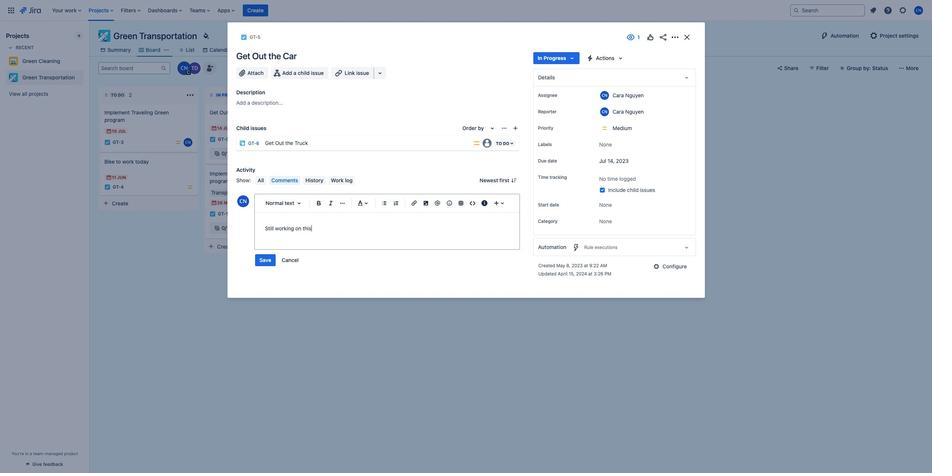 Task type: locate. For each thing, give the bounding box(es) containing it.
group
[[255, 255, 303, 267]]

details element
[[534, 69, 696, 87]]

task image for cara nguyen image
[[210, 137, 216, 143]]

6 list item from the left
[[215, 0, 237, 21]]

jira image
[[19, 6, 41, 15], [19, 6, 41, 15]]

medium image left cara nguyen image
[[281, 137, 287, 143]]

banner
[[0, 0, 933, 21]]

due date: 11 june 2023 image
[[106, 175, 112, 181], [106, 175, 112, 181]]

due date: 26 may 2023 image
[[211, 200, 217, 206], [211, 200, 217, 206]]

due date pin to top. only you can see pinned fields. image
[[559, 158, 565, 164]]

tab list
[[90, 43, 534, 57]]

more information about cara nguyen image
[[600, 91, 609, 100], [600, 108, 609, 116]]

automation element
[[534, 239, 696, 257]]

code snippet ``` image
[[469, 199, 478, 208]]

due date: 14 july 2023 image
[[211, 125, 217, 131], [211, 125, 217, 131]]

link ⌘k image
[[410, 199, 419, 208]]

more information about cara nguyen image for reporter pin to top. only you can see pinned fields. icon
[[600, 108, 609, 116]]

collapse recent projects image
[[6, 43, 15, 52]]

bullet list ⌘⇧8 image
[[380, 199, 389, 208]]

1 vertical spatial more information about cara nguyen image
[[600, 108, 609, 116]]

1 more information about cara nguyen image from the top
[[600, 91, 609, 100]]

vote options: no one has voted for this issue yet. image
[[646, 33, 655, 42]]

search image
[[794, 7, 800, 13]]

2 more information about cara nguyen image from the top
[[600, 108, 609, 116]]

list
[[48, 0, 785, 21], [867, 4, 928, 17]]

actions image
[[671, 33, 680, 42]]

medium image left cara nguyen icon
[[175, 140, 181, 146]]

cara nguyen image
[[289, 135, 298, 144]]

0 vertical spatial more information about cara nguyen image
[[600, 91, 609, 100]]

4 list item from the left
[[146, 0, 184, 21]]

1 horizontal spatial medium image
[[281, 137, 287, 143]]

bold ⌘b image
[[315, 199, 324, 208]]

Search board field
[[99, 63, 161, 74]]

task image
[[241, 34, 247, 40], [210, 137, 216, 143], [105, 140, 111, 146], [210, 211, 216, 217]]

due date: 10 july 2023 image
[[106, 128, 112, 134], [106, 128, 112, 134]]

primary element
[[4, 0, 785, 21]]

2 list item from the left
[[86, 0, 116, 21]]

None search field
[[791, 4, 866, 16]]

tab
[[137, 43, 172, 57]]

task image for 'tariq douglas' icon
[[210, 211, 216, 217]]

3 list item from the left
[[119, 0, 143, 21]]

project view element
[[90, 43, 933, 57]]

menu bar
[[254, 176, 357, 185]]

assignee pin to top. only you can see pinned fields. image
[[559, 93, 565, 99]]

medium image for cara nguyen icon
[[175, 140, 181, 146]]

medium image
[[281, 137, 287, 143], [175, 140, 181, 146]]

more information about cara nguyen image for assignee pin to top. only you can see pinned fields. image
[[600, 91, 609, 100]]

1 list item from the left
[[50, 0, 83, 21]]

list formating group
[[379, 197, 402, 209]]

list item
[[50, 0, 83, 21], [86, 0, 116, 21], [119, 0, 143, 21], [146, 0, 184, 21], [187, 0, 212, 21], [215, 0, 237, 21], [243, 0, 268, 21]]

emoji : image
[[445, 199, 454, 208]]

Comment area, start typing to enter text. text field
[[265, 224, 509, 233]]

0 horizontal spatial medium image
[[175, 140, 181, 146]]

mention @ image
[[433, 199, 442, 208]]

italic ⌘i image
[[326, 199, 335, 208]]

dialog
[[228, 22, 705, 298]]



Task type: describe. For each thing, give the bounding box(es) containing it.
text formatting group
[[313, 197, 349, 209]]

automation image
[[821, 31, 830, 40]]

medium image
[[187, 184, 193, 190]]

numbered list ⌘⇧7 image
[[392, 199, 401, 208]]

high image
[[281, 211, 287, 217]]

info panel image
[[480, 199, 489, 208]]

cara nguyen image
[[184, 138, 193, 147]]

tariq douglas image
[[289, 210, 298, 219]]

Search field
[[791, 4, 866, 16]]

medium image for cara nguyen image
[[281, 137, 287, 143]]

copy link to issue image
[[259, 34, 265, 40]]

more formatting image
[[338, 199, 347, 208]]

0 horizontal spatial list
[[48, 0, 785, 21]]

7 list item from the left
[[243, 0, 268, 21]]

table ⇧⌥t image
[[457, 199, 466, 208]]

labels pin to top. only you can see pinned fields. image
[[554, 142, 560, 148]]

1 horizontal spatial list
[[867, 4, 928, 17]]

5 list item from the left
[[187, 0, 212, 21]]

reporter pin to top. only you can see pinned fields. image
[[559, 109, 565, 115]]

add image, video, or file image
[[422, 199, 431, 208]]

close image
[[683, 33, 692, 42]]

task image for cara nguyen icon
[[105, 140, 111, 146]]

priority: medium image
[[473, 140, 481, 147]]

task image
[[105, 184, 111, 190]]



Task type: vqa. For each thing, say whether or not it's contained in the screenshot.
"All" BUTTON
no



